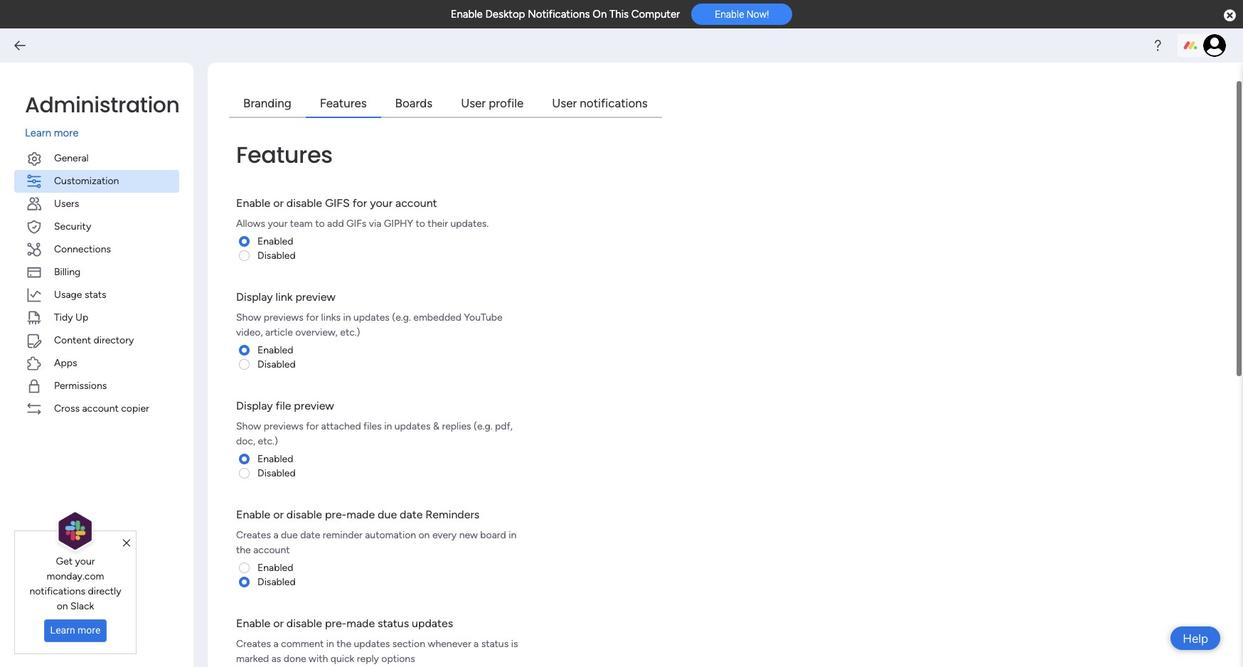 Task type: locate. For each thing, give the bounding box(es) containing it.
(e.g.
[[392, 311, 411, 323], [474, 420, 493, 432]]

to
[[315, 217, 325, 229], [416, 217, 425, 229]]

1 vertical spatial learn
[[50, 625, 75, 636]]

1 show from the top
[[236, 311, 261, 323]]

show inside show previews for links in updates (e.g. embedded youtube video, article overview, etc.)
[[236, 311, 261, 323]]

whenever
[[428, 638, 471, 650]]

made up reminder
[[347, 508, 375, 521]]

updates up reply
[[354, 638, 390, 650]]

2 or from the top
[[273, 508, 284, 521]]

1 vertical spatial features
[[236, 138, 333, 170]]

help image
[[1151, 38, 1165, 53]]

status inside creates a comment in the updates section whenever a status is marked as done with quick reply options
[[481, 638, 509, 650]]

0 vertical spatial or
[[273, 196, 284, 209]]

for
[[353, 196, 367, 209], [306, 311, 319, 323], [306, 420, 319, 432]]

0 horizontal spatial to
[[315, 217, 325, 229]]

features link
[[306, 91, 381, 118]]

1 to from the left
[[315, 217, 325, 229]]

learn down administration
[[25, 127, 51, 139]]

on left every
[[419, 529, 430, 541]]

notifications inside user notifications link
[[580, 96, 648, 110]]

1 disable from the top
[[286, 196, 322, 209]]

0 vertical spatial on
[[419, 529, 430, 541]]

disabled down the team
[[257, 249, 296, 261]]

2 enabled from the top
[[257, 344, 293, 356]]

disabled for enable or disable gifs for your account
[[257, 249, 296, 261]]

0 horizontal spatial due
[[281, 529, 298, 541]]

user for user profile
[[461, 96, 486, 110]]

enable now!
[[715, 9, 769, 20]]

1 previews from the top
[[264, 311, 304, 323]]

1 vertical spatial (e.g.
[[474, 420, 493, 432]]

more down slack
[[78, 625, 101, 636]]

preview right file
[[294, 399, 334, 412]]

2 vertical spatial or
[[273, 616, 284, 630]]

disable for enable or disable gifs for your account
[[286, 196, 322, 209]]

0 vertical spatial your
[[370, 196, 393, 209]]

overview,
[[295, 326, 338, 338]]

1 horizontal spatial (e.g.
[[474, 420, 493, 432]]

etc.) for display file preview
[[258, 435, 278, 447]]

1 enabled from the top
[[257, 235, 293, 247]]

show up video,
[[236, 311, 261, 323]]

0 vertical spatial learn
[[25, 127, 51, 139]]

enable for enable or disable pre-made status updates
[[236, 616, 270, 630]]

date up "automation"
[[400, 508, 423, 521]]

a
[[273, 529, 279, 541], [273, 638, 279, 650], [474, 638, 479, 650]]

features
[[320, 96, 367, 110], [236, 138, 333, 170]]

1 horizontal spatial due
[[378, 508, 397, 521]]

due up "automation"
[[378, 508, 397, 521]]

their
[[428, 217, 448, 229]]

2 disabled from the top
[[257, 358, 296, 370]]

creates inside the creates a due date reminder automation on every new board in the account
[[236, 529, 271, 541]]

0 vertical spatial date
[[400, 508, 423, 521]]

help
[[1183, 631, 1209, 646]]

1 vertical spatial made
[[347, 616, 375, 630]]

2 vertical spatial your
[[75, 555, 95, 568]]

for up overview,
[[306, 311, 319, 323]]

the
[[236, 544, 251, 556], [337, 638, 351, 650]]

1 or from the top
[[273, 196, 284, 209]]

1 disabled from the top
[[257, 249, 296, 261]]

show previews for attached files in updates & replies (e.g. pdf, doc, etc.)
[[236, 420, 513, 447]]

0 vertical spatial pre-
[[325, 508, 347, 521]]

previews up the article
[[264, 311, 304, 323]]

article
[[265, 326, 293, 338]]

0 vertical spatial more
[[54, 127, 79, 139]]

0 vertical spatial status
[[378, 616, 409, 630]]

previews inside show previews for links in updates (e.g. embedded youtube video, article overview, etc.)
[[264, 311, 304, 323]]

a inside the creates a due date reminder automation on every new board in the account
[[273, 529, 279, 541]]

tidy up
[[54, 311, 88, 323]]

1 pre- from the top
[[325, 508, 347, 521]]

disabled up comment
[[257, 576, 296, 588]]

for left the attached
[[306, 420, 319, 432]]

previews inside show previews for attached files in updates & replies (e.g. pdf, doc, etc.)
[[264, 420, 304, 432]]

2 pre- from the top
[[325, 616, 347, 630]]

user profile link
[[447, 91, 538, 118]]

2 vertical spatial for
[[306, 420, 319, 432]]

etc.) inside show previews for links in updates (e.g. embedded youtube video, article overview, etc.)
[[340, 326, 360, 338]]

in up with
[[326, 638, 334, 650]]

preview up links at left
[[295, 290, 336, 303]]

1 vertical spatial display
[[236, 399, 273, 412]]

content directory
[[54, 334, 134, 346]]

your for get your monday.com notifications directly on slack
[[75, 555, 95, 568]]

0 horizontal spatial your
[[75, 555, 95, 568]]

2 user from the left
[[552, 96, 577, 110]]

or
[[273, 196, 284, 209], [273, 508, 284, 521], [273, 616, 284, 630]]

2 show from the top
[[236, 420, 261, 432]]

features down branding link at the top of the page
[[236, 138, 333, 170]]

enabled for display file preview
[[257, 453, 293, 465]]

enabled for enable or disable gifs for your account
[[257, 235, 293, 247]]

1 vertical spatial more
[[78, 625, 101, 636]]

0 horizontal spatial user
[[461, 96, 486, 110]]

2 previews from the top
[[264, 420, 304, 432]]

1 vertical spatial creates
[[236, 638, 271, 650]]

enabled
[[257, 235, 293, 247], [257, 344, 293, 356], [257, 453, 293, 465], [257, 562, 293, 574]]

4 disabled from the top
[[257, 576, 296, 588]]

0 vertical spatial the
[[236, 544, 251, 556]]

in right links at left
[[343, 311, 351, 323]]

display left file
[[236, 399, 273, 412]]

user left profile
[[461, 96, 486, 110]]

notifications
[[580, 96, 648, 110], [29, 585, 85, 597]]

show inside show previews for attached files in updates & replies (e.g. pdf, doc, etc.)
[[236, 420, 261, 432]]

branding link
[[229, 91, 306, 118]]

1 vertical spatial etc.)
[[258, 435, 278, 447]]

creates
[[236, 529, 271, 541], [236, 638, 271, 650]]

your up 'via'
[[370, 196, 393, 209]]

show for display file preview
[[236, 420, 261, 432]]

etc.) down links at left
[[340, 326, 360, 338]]

for for display file preview
[[306, 420, 319, 432]]

embedded
[[413, 311, 462, 323]]

status left is
[[481, 638, 509, 650]]

your up monday.com
[[75, 555, 95, 568]]

a up the as
[[273, 638, 279, 650]]

more inside administration learn more
[[54, 127, 79, 139]]

get
[[56, 555, 73, 568]]

learn more link
[[25, 125, 179, 141]]

display left link
[[236, 290, 273, 303]]

etc.) right doc, at left bottom
[[258, 435, 278, 447]]

doc,
[[236, 435, 255, 447]]

1 vertical spatial account
[[82, 402, 119, 414]]

display
[[236, 290, 273, 303], [236, 399, 273, 412]]

disable
[[286, 196, 322, 209], [286, 508, 322, 521], [286, 616, 322, 630]]

2 display from the top
[[236, 399, 273, 412]]

status up section
[[378, 616, 409, 630]]

0 vertical spatial made
[[347, 508, 375, 521]]

administration
[[25, 90, 180, 120]]

learn down slack
[[50, 625, 75, 636]]

1 horizontal spatial to
[[416, 217, 425, 229]]

user
[[461, 96, 486, 110], [552, 96, 577, 110]]

display link preview
[[236, 290, 336, 303]]

4 enabled from the top
[[257, 562, 293, 574]]

1 vertical spatial due
[[281, 529, 298, 541]]

0 vertical spatial show
[[236, 311, 261, 323]]

more up general
[[54, 127, 79, 139]]

features left boards
[[320, 96, 367, 110]]

1 vertical spatial the
[[337, 638, 351, 650]]

date left reminder
[[300, 529, 320, 541]]

1 horizontal spatial the
[[337, 638, 351, 650]]

1 vertical spatial disable
[[286, 508, 322, 521]]

previews for link
[[264, 311, 304, 323]]

2 disable from the top
[[286, 508, 322, 521]]

on left slack
[[57, 600, 68, 612]]

pre- for status
[[325, 616, 347, 630]]

0 horizontal spatial date
[[300, 529, 320, 541]]

0 vertical spatial previews
[[264, 311, 304, 323]]

2 creates from the top
[[236, 638, 271, 650]]

1 vertical spatial notifications
[[29, 585, 85, 597]]

user right profile
[[552, 96, 577, 110]]

0 vertical spatial etc.)
[[340, 326, 360, 338]]

in right board
[[509, 529, 517, 541]]

(e.g. left pdf,
[[474, 420, 493, 432]]

creates for enable or disable pre-made status updates
[[236, 638, 271, 650]]

made up creates a comment in the updates section whenever a status is marked as done with quick reply options
[[347, 616, 375, 630]]

&
[[433, 420, 440, 432]]

kendall parks image
[[1204, 34, 1226, 57]]

monday.com
[[47, 570, 104, 582]]

display file preview
[[236, 399, 334, 412]]

1 vertical spatial for
[[306, 311, 319, 323]]

every
[[432, 529, 457, 541]]

learn more
[[50, 625, 101, 636]]

1 horizontal spatial date
[[400, 508, 423, 521]]

1 horizontal spatial user
[[552, 96, 577, 110]]

tidy
[[54, 311, 73, 323]]

1 horizontal spatial your
[[268, 217, 288, 229]]

enabled for display link preview
[[257, 344, 293, 356]]

etc.) for display link preview
[[340, 326, 360, 338]]

updates inside show previews for links in updates (e.g. embedded youtube video, article overview, etc.)
[[354, 311, 390, 323]]

comment
[[281, 638, 324, 650]]

0 vertical spatial features
[[320, 96, 367, 110]]

display for display link preview
[[236, 290, 273, 303]]

etc.) inside show previews for attached files in updates & replies (e.g. pdf, doc, etc.)
[[258, 435, 278, 447]]

3 enabled from the top
[[257, 453, 293, 465]]

1 horizontal spatial notifications
[[580, 96, 648, 110]]

0 horizontal spatial etc.)
[[258, 435, 278, 447]]

1 horizontal spatial account
[[253, 544, 290, 556]]

billing
[[54, 266, 81, 278]]

show up doc, at left bottom
[[236, 420, 261, 432]]

1 vertical spatial date
[[300, 529, 320, 541]]

connections
[[54, 243, 111, 255]]

1 vertical spatial previews
[[264, 420, 304, 432]]

1 horizontal spatial on
[[419, 529, 430, 541]]

or for enable or disable pre-made due date reminders
[[273, 508, 284, 521]]

disable for enable or disable pre-made status updates
[[286, 616, 322, 630]]

creates inside creates a comment in the updates section whenever a status is marked as done with quick reply options
[[236, 638, 271, 650]]

on inside get your monday.com notifications directly on slack
[[57, 600, 68, 612]]

section
[[392, 638, 425, 650]]

1 vertical spatial or
[[273, 508, 284, 521]]

3 disable from the top
[[286, 616, 322, 630]]

a left reminder
[[273, 529, 279, 541]]

due
[[378, 508, 397, 521], [281, 529, 298, 541]]

learn inside learn more 'button'
[[50, 625, 75, 636]]

1 user from the left
[[461, 96, 486, 110]]

computer
[[631, 8, 680, 21]]

enable for enable or disable pre-made due date reminders
[[236, 508, 270, 521]]

the inside creates a comment in the updates section whenever a status is marked as done with quick reply options
[[337, 638, 351, 650]]

or for enable or disable pre-made status updates
[[273, 616, 284, 630]]

replies
[[442, 420, 471, 432]]

(e.g. inside show previews for links in updates (e.g. embedded youtube video, article overview, etc.)
[[392, 311, 411, 323]]

display for display file preview
[[236, 399, 273, 412]]

pre-
[[325, 508, 347, 521], [325, 616, 347, 630]]

0 vertical spatial (e.g.
[[392, 311, 411, 323]]

in inside show previews for attached files in updates & replies (e.g. pdf, doc, etc.)
[[384, 420, 392, 432]]

learn inside administration learn more
[[25, 127, 51, 139]]

1 vertical spatial on
[[57, 600, 68, 612]]

your left the team
[[268, 217, 288, 229]]

1 vertical spatial your
[[268, 217, 288, 229]]

enable inside button
[[715, 9, 744, 20]]

0 vertical spatial due
[[378, 508, 397, 521]]

updates right links at left
[[354, 311, 390, 323]]

this
[[610, 8, 629, 21]]

in
[[343, 311, 351, 323], [384, 420, 392, 432], [509, 529, 517, 541], [326, 638, 334, 650]]

account inside the creates a due date reminder automation on every new board in the account
[[253, 544, 290, 556]]

dapulse close image
[[1224, 9, 1236, 23]]

1 vertical spatial preview
[[294, 399, 334, 412]]

disabled down file
[[257, 467, 296, 479]]

0 vertical spatial preview
[[295, 290, 336, 303]]

0 vertical spatial disable
[[286, 196, 322, 209]]

copier
[[121, 402, 149, 414]]

1 made from the top
[[347, 508, 375, 521]]

1 vertical spatial status
[[481, 638, 509, 650]]

to left their
[[416, 217, 425, 229]]

made
[[347, 508, 375, 521], [347, 616, 375, 630]]

2 vertical spatial account
[[253, 544, 290, 556]]

1 horizontal spatial status
[[481, 638, 509, 650]]

0 horizontal spatial on
[[57, 600, 68, 612]]

2 horizontal spatial account
[[395, 196, 437, 209]]

enable
[[451, 8, 483, 21], [715, 9, 744, 20], [236, 196, 270, 209], [236, 508, 270, 521], [236, 616, 270, 630]]

attached
[[321, 420, 361, 432]]

0 horizontal spatial (e.g.
[[392, 311, 411, 323]]

for inside show previews for attached files in updates & replies (e.g. pdf, doc, etc.)
[[306, 420, 319, 432]]

user for user notifications
[[552, 96, 577, 110]]

to left 'add'
[[315, 217, 325, 229]]

in inside the creates a due date reminder automation on every new board in the account
[[509, 529, 517, 541]]

(e.g. left embedded
[[392, 311, 411, 323]]

0 vertical spatial display
[[236, 290, 273, 303]]

0 vertical spatial creates
[[236, 529, 271, 541]]

date
[[400, 508, 423, 521], [300, 529, 320, 541]]

2 made from the top
[[347, 616, 375, 630]]

preview for display link preview
[[295, 290, 336, 303]]

0 horizontal spatial notifications
[[29, 585, 85, 597]]

updates left &
[[395, 420, 431, 432]]

a right whenever
[[474, 638, 479, 650]]

previews for file
[[264, 420, 304, 432]]

1 creates from the top
[[236, 529, 271, 541]]

disabled down the article
[[257, 358, 296, 370]]

general
[[54, 152, 89, 164]]

1 vertical spatial pre-
[[325, 616, 347, 630]]

1 horizontal spatial etc.)
[[340, 326, 360, 338]]

for up allows your team to add gifs via giphy to their updates.
[[353, 196, 367, 209]]

branding
[[243, 96, 291, 110]]

0 horizontal spatial status
[[378, 616, 409, 630]]

show
[[236, 311, 261, 323], [236, 420, 261, 432]]

1 display from the top
[[236, 290, 273, 303]]

in right files
[[384, 420, 392, 432]]

updates up whenever
[[412, 616, 453, 630]]

video,
[[236, 326, 263, 338]]

2 vertical spatial disable
[[286, 616, 322, 630]]

2 horizontal spatial your
[[370, 196, 393, 209]]

account
[[395, 196, 437, 209], [82, 402, 119, 414], [253, 544, 290, 556]]

pre- up reminder
[[325, 508, 347, 521]]

3 or from the top
[[273, 616, 284, 630]]

due left reminder
[[281, 529, 298, 541]]

0 vertical spatial notifications
[[580, 96, 648, 110]]

3 disabled from the top
[[257, 467, 296, 479]]

your inside get your monday.com notifications directly on slack
[[75, 555, 95, 568]]

for inside show previews for links in updates (e.g. embedded youtube video, article overview, etc.)
[[306, 311, 319, 323]]

1 vertical spatial show
[[236, 420, 261, 432]]

status
[[378, 616, 409, 630], [481, 638, 509, 650]]

previews
[[264, 311, 304, 323], [264, 420, 304, 432]]

disabled
[[257, 249, 296, 261], [257, 358, 296, 370], [257, 467, 296, 479], [257, 576, 296, 588]]

previews down file
[[264, 420, 304, 432]]

pre- up the quick
[[325, 616, 347, 630]]

0 horizontal spatial the
[[236, 544, 251, 556]]



Task type: vqa. For each thing, say whether or not it's contained in the screenshot.
dapulse dropdown down arrow icon
no



Task type: describe. For each thing, give the bounding box(es) containing it.
directory
[[94, 334, 134, 346]]

or for enable or disable gifs for your account
[[273, 196, 284, 209]]

enable or disable pre-made due date reminders
[[236, 508, 480, 521]]

creates for enable or disable pre-made due date reminders
[[236, 529, 271, 541]]

is
[[511, 638, 518, 650]]

your for allows your team to add gifs via giphy to their updates.
[[268, 217, 288, 229]]

a for enable or disable pre-made due date reminders
[[273, 529, 279, 541]]

quick
[[331, 653, 354, 665]]

in inside show previews for links in updates (e.g. embedded youtube video, article overview, etc.)
[[343, 311, 351, 323]]

youtube
[[464, 311, 503, 323]]

directly
[[88, 585, 121, 597]]

users
[[54, 197, 79, 209]]

due inside the creates a due date reminder automation on every new board in the account
[[281, 529, 298, 541]]

creates a due date reminder automation on every new board in the account
[[236, 529, 517, 556]]

enable desktop notifications on this computer
[[451, 8, 680, 21]]

marked
[[236, 653, 269, 665]]

0 vertical spatial account
[[395, 196, 437, 209]]

for for display link preview
[[306, 311, 319, 323]]

customization
[[54, 175, 119, 187]]

new
[[459, 529, 478, 541]]

show for display link preview
[[236, 311, 261, 323]]

permissions
[[54, 379, 107, 392]]

pre- for due
[[325, 508, 347, 521]]

reminder
[[323, 529, 363, 541]]

reply
[[357, 653, 379, 665]]

updates inside creates a comment in the updates section whenever a status is marked as done with quick reply options
[[354, 638, 390, 650]]

boards link
[[381, 91, 447, 118]]

administration learn more
[[25, 90, 180, 139]]

in inside creates a comment in the updates section whenever a status is marked as done with quick reply options
[[326, 638, 334, 650]]

allows your team to add gifs via giphy to their updates.
[[236, 217, 489, 229]]

links
[[321, 311, 341, 323]]

0 vertical spatial for
[[353, 196, 367, 209]]

enabled for enable or disable pre-made due date reminders
[[257, 562, 293, 574]]

link
[[276, 290, 293, 303]]

disabled for display file preview
[[257, 467, 296, 479]]

disable for enable or disable pre-made due date reminders
[[286, 508, 322, 521]]

2 to from the left
[[416, 217, 425, 229]]

files
[[364, 420, 382, 432]]

options
[[381, 653, 415, 665]]

updates inside show previews for attached files in updates & replies (e.g. pdf, doc, etc.)
[[395, 420, 431, 432]]

more inside 'button'
[[78, 625, 101, 636]]

now!
[[747, 9, 769, 20]]

add
[[327, 217, 344, 229]]

enable for enable now!
[[715, 9, 744, 20]]

security
[[54, 220, 91, 232]]

get your monday.com notifications directly on slack
[[29, 555, 121, 612]]

enable or disable gifs for your account
[[236, 196, 437, 209]]

show previews for links in updates (e.g. embedded youtube video, article overview, etc.)
[[236, 311, 503, 338]]

done
[[284, 653, 306, 665]]

dapulse x slim image
[[123, 537, 130, 550]]

desktop
[[485, 8, 525, 21]]

board
[[480, 529, 506, 541]]

via
[[369, 217, 382, 229]]

stats
[[85, 288, 106, 301]]

user profile
[[461, 96, 524, 110]]

reminders
[[426, 508, 480, 521]]

gifs
[[325, 196, 350, 209]]

on inside the creates a due date reminder automation on every new board in the account
[[419, 529, 430, 541]]

the inside the creates a due date reminder automation on every new board in the account
[[236, 544, 251, 556]]

on
[[593, 8, 607, 21]]

0 horizontal spatial account
[[82, 402, 119, 414]]

as
[[272, 653, 281, 665]]

usage
[[54, 288, 82, 301]]

usage stats
[[54, 288, 106, 301]]

made for status
[[347, 616, 375, 630]]

boards
[[395, 96, 433, 110]]

allows
[[236, 217, 265, 229]]

cross
[[54, 402, 80, 414]]

enable for enable or disable gifs for your account
[[236, 196, 270, 209]]

apps
[[54, 357, 77, 369]]

user notifications
[[552, 96, 648, 110]]

notifications
[[528, 8, 590, 21]]

cross account copier
[[54, 402, 149, 414]]

enable now! button
[[692, 4, 793, 25]]

gifs
[[346, 217, 366, 229]]

disabled for display link preview
[[257, 358, 296, 370]]

disabled for enable or disable pre-made due date reminders
[[257, 576, 296, 588]]

learn more button
[[44, 619, 107, 642]]

a for enable or disable pre-made status updates
[[273, 638, 279, 650]]

user notifications link
[[538, 91, 662, 118]]

help button
[[1171, 627, 1221, 650]]

team
[[290, 217, 313, 229]]

date inside the creates a due date reminder automation on every new board in the account
[[300, 529, 320, 541]]

preview for display file preview
[[294, 399, 334, 412]]

content
[[54, 334, 91, 346]]

updates.
[[451, 217, 489, 229]]

notifications inside get your monday.com notifications directly on slack
[[29, 585, 85, 597]]

made for due
[[347, 508, 375, 521]]

creates a comment in the updates section whenever a status is marked as done with quick reply options
[[236, 638, 518, 665]]

pdf,
[[495, 420, 513, 432]]

automation
[[365, 529, 416, 541]]

profile
[[489, 96, 524, 110]]

up
[[75, 311, 88, 323]]

giphy
[[384, 217, 413, 229]]

back to workspace image
[[13, 38, 27, 53]]

(e.g. inside show previews for attached files in updates & replies (e.g. pdf, doc, etc.)
[[474, 420, 493, 432]]

slack
[[70, 600, 94, 612]]

with
[[309, 653, 328, 665]]

enable or disable pre-made status updates
[[236, 616, 453, 630]]

enable for enable desktop notifications on this computer
[[451, 8, 483, 21]]

file
[[276, 399, 291, 412]]



